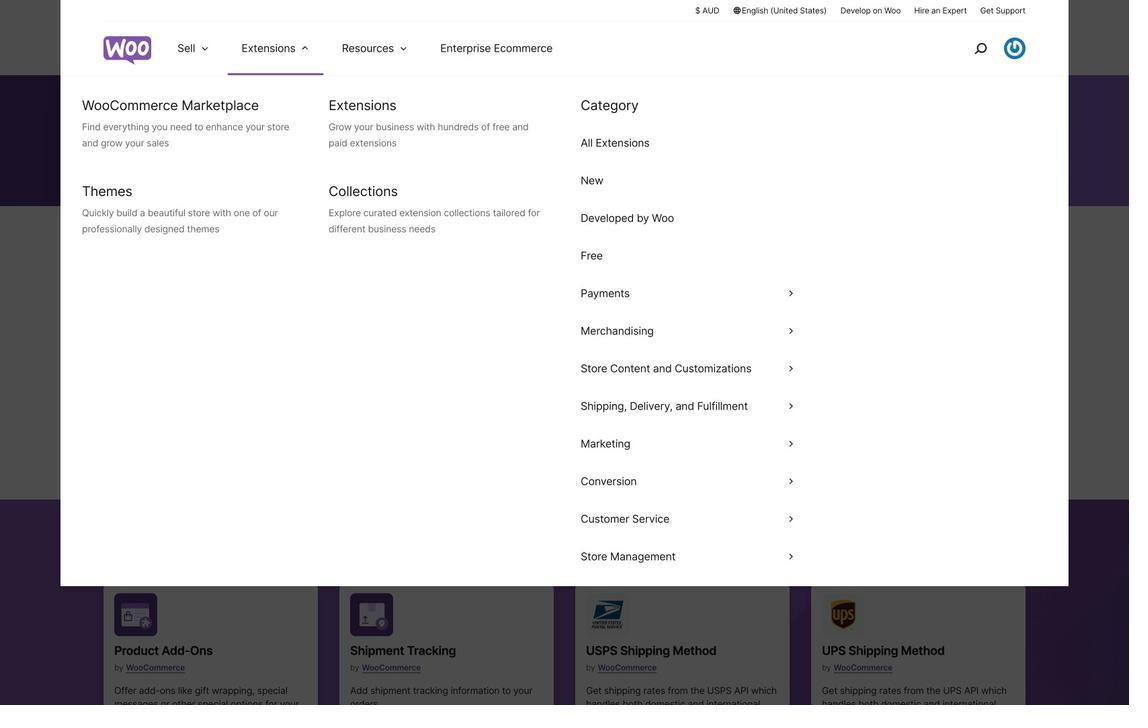 Task type: describe. For each thing, give the bounding box(es) containing it.
service navigation menu element
[[946, 27, 1026, 70]]



Task type: vqa. For each thing, say whether or not it's contained in the screenshot.
Service navigation menu element
yes



Task type: locate. For each thing, give the bounding box(es) containing it.
open account menu image
[[1004, 38, 1026, 59]]

search image
[[970, 38, 991, 59]]



